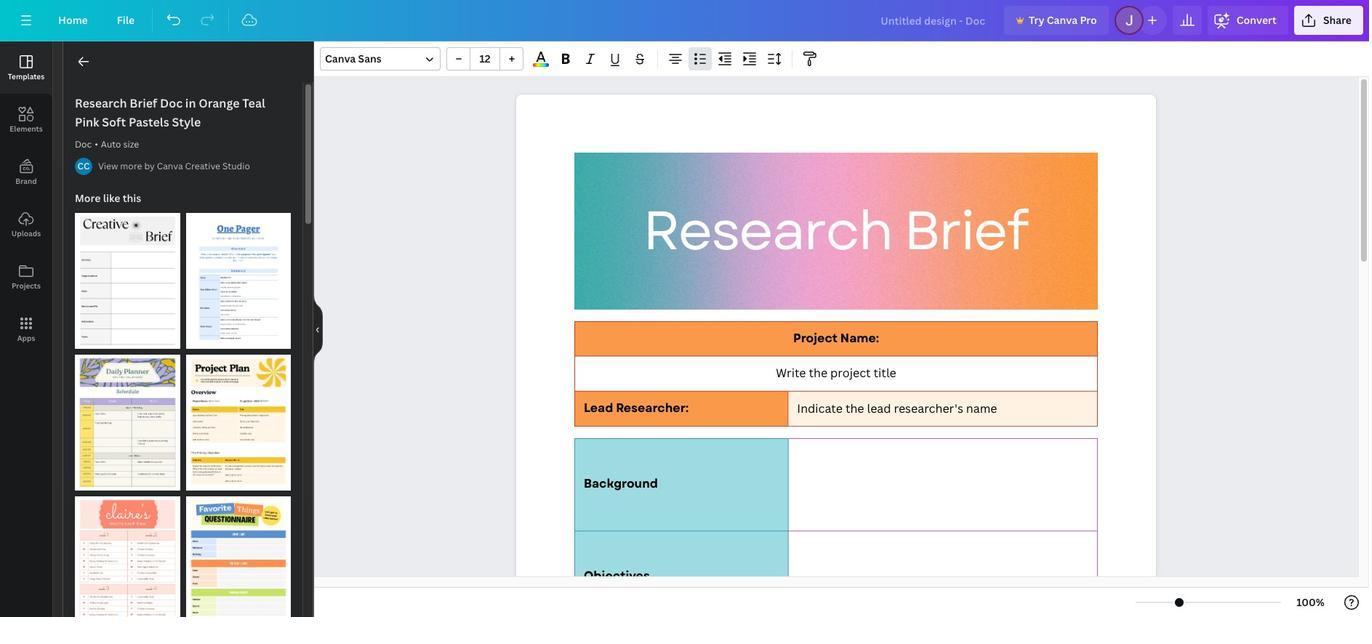 Task type: vqa. For each thing, say whether or not it's contained in the screenshot.
Brand button
yes



Task type: locate. For each thing, give the bounding box(es) containing it.
0 horizontal spatial brief
[[130, 95, 157, 111]]

research brief doc in orange teal pink soft pastels style
[[75, 95, 265, 130]]

canva inside main menu bar
[[1047, 13, 1078, 27]]

projects button
[[0, 251, 52, 303]]

brief inside the research brief doc in orange teal pink soft pastels style
[[130, 95, 157, 111]]

0 vertical spatial research
[[75, 95, 127, 111]]

0 vertical spatial doc
[[160, 95, 183, 111]]

research inside the research brief doc in orange teal pink soft pastels style
[[75, 95, 127, 111]]

convert button
[[1208, 6, 1289, 35]]

teal
[[242, 95, 265, 111]]

doc inside the research brief doc in orange teal pink soft pastels style
[[160, 95, 183, 111]]

brand
[[15, 176, 37, 186]]

group
[[447, 47, 524, 71]]

doc up "canva creative studio" image
[[75, 138, 92, 151]]

size
[[123, 138, 139, 151]]

research inside research brief text box
[[643, 192, 892, 270]]

canva
[[1047, 13, 1078, 27], [325, 52, 356, 65], [157, 160, 183, 172]]

one pager doc in black and white blue light blue classic professional style image
[[186, 213, 291, 349]]

home
[[58, 13, 88, 27]]

1 vertical spatial canva
[[325, 52, 356, 65]]

research for research brief
[[643, 192, 892, 270]]

research
[[75, 95, 127, 111], [643, 192, 892, 270]]

templates
[[8, 71, 44, 81]]

brief for research brief
[[904, 192, 1028, 270]]

canva creative studio element
[[75, 158, 92, 175]]

1 horizontal spatial brief
[[904, 192, 1028, 270]]

sans
[[358, 52, 382, 65]]

0 horizontal spatial doc
[[75, 138, 92, 151]]

doc left in
[[160, 95, 183, 111]]

2 vertical spatial canva
[[157, 160, 183, 172]]

canva right try
[[1047, 13, 1078, 27]]

Design title text field
[[869, 6, 998, 35]]

1 horizontal spatial research
[[643, 192, 892, 270]]

convert
[[1237, 13, 1277, 27]]

brief
[[130, 95, 157, 111], [904, 192, 1028, 270]]

1 horizontal spatial doc
[[160, 95, 183, 111]]

soft
[[102, 114, 126, 130]]

– – number field
[[475, 52, 495, 65]]

brand button
[[0, 146, 52, 199]]

canva left sans
[[325, 52, 356, 65]]

0 vertical spatial canva
[[1047, 13, 1078, 27]]

view more by canva creative studio
[[98, 160, 250, 172]]

view more by canva creative studio button
[[98, 159, 250, 174]]

pastels
[[129, 114, 169, 130]]

elements button
[[0, 94, 52, 146]]

projects
[[12, 281, 41, 291]]

0 horizontal spatial research
[[75, 95, 127, 111]]

1 vertical spatial doc
[[75, 138, 92, 151]]

doc
[[160, 95, 183, 111], [75, 138, 92, 151]]

1 horizontal spatial canva
[[325, 52, 356, 65]]

main menu bar
[[0, 0, 1369, 41]]

view
[[98, 160, 118, 172]]

in
[[185, 95, 196, 111]]

1 vertical spatial research
[[643, 192, 892, 270]]

canva right by
[[157, 160, 183, 172]]

brief inside text box
[[904, 192, 1028, 270]]

2 horizontal spatial canva
[[1047, 13, 1078, 27]]

uploads
[[12, 228, 41, 239]]

share
[[1323, 13, 1352, 27]]

0 vertical spatial brief
[[130, 95, 157, 111]]

1 vertical spatial brief
[[904, 192, 1028, 270]]

Research Brief text field
[[516, 95, 1156, 617]]

brief for research brief doc in orange teal pink soft pastels style
[[130, 95, 157, 111]]

by
[[144, 160, 155, 172]]

canva sans
[[325, 52, 382, 65]]

more
[[75, 191, 101, 205]]



Task type: describe. For each thing, give the bounding box(es) containing it.
apps
[[17, 333, 35, 343]]

favorite things questionnaire doc in blue orange green playful style group
[[186, 488, 291, 617]]

auto
[[101, 138, 121, 151]]

try canva pro button
[[1004, 6, 1109, 35]]

0 horizontal spatial canva
[[157, 160, 183, 172]]

research brief
[[643, 192, 1028, 270]]

color range image
[[533, 63, 549, 67]]

project plan professional doc in yellow black friendly corporate style group
[[186, 346, 291, 491]]

orange
[[199, 95, 240, 111]]

100%
[[1297, 596, 1325, 609]]

favorite things questionnaire doc in blue orange green playful style image
[[186, 497, 291, 617]]

elements
[[10, 124, 43, 134]]

templates button
[[0, 41, 52, 94]]

monthly meal planner doc in coral white cute style image
[[75, 497, 180, 617]]

one pager doc in black and white blue light blue classic professional style group
[[186, 204, 291, 349]]

monthly meal planner doc in coral white cute style group
[[75, 488, 180, 617]]

100% button
[[1287, 591, 1334, 614]]

creative brief doc in black and white grey editorial style image
[[75, 213, 180, 349]]

canva creative studio image
[[75, 158, 92, 175]]

hide image
[[313, 295, 323, 364]]

creative
[[185, 160, 220, 172]]

creative brief doc in black and white grey editorial style group
[[75, 204, 180, 349]]

uploads button
[[0, 199, 52, 251]]

canva sans button
[[320, 47, 441, 71]]

style
[[172, 114, 201, 130]]

more
[[120, 160, 142, 172]]

project plan professional doc in yellow black friendly corporate style image
[[186, 355, 291, 491]]

studio
[[222, 160, 250, 172]]

apps button
[[0, 303, 52, 356]]

canva inside dropdown button
[[325, 52, 356, 65]]

try
[[1029, 13, 1045, 27]]

this
[[123, 191, 141, 205]]

file button
[[105, 6, 146, 35]]

daily planner doc in pastel purple pastel yellow teal fun patterns illustrations style image
[[75, 355, 180, 491]]

pink
[[75, 114, 99, 130]]

like
[[103, 191, 120, 205]]

more like this
[[75, 191, 141, 205]]

home link
[[47, 6, 99, 35]]

try canva pro
[[1029, 13, 1097, 27]]

file
[[117, 13, 135, 27]]

pro
[[1080, 13, 1097, 27]]

share button
[[1294, 6, 1364, 35]]

side panel tab list
[[0, 41, 52, 356]]

auto size
[[101, 138, 139, 151]]

daily planner doc in pastel purple pastel yellow teal fun patterns illustrations style group
[[75, 346, 180, 491]]

research for research brief doc in orange teal pink soft pastels style
[[75, 95, 127, 111]]



